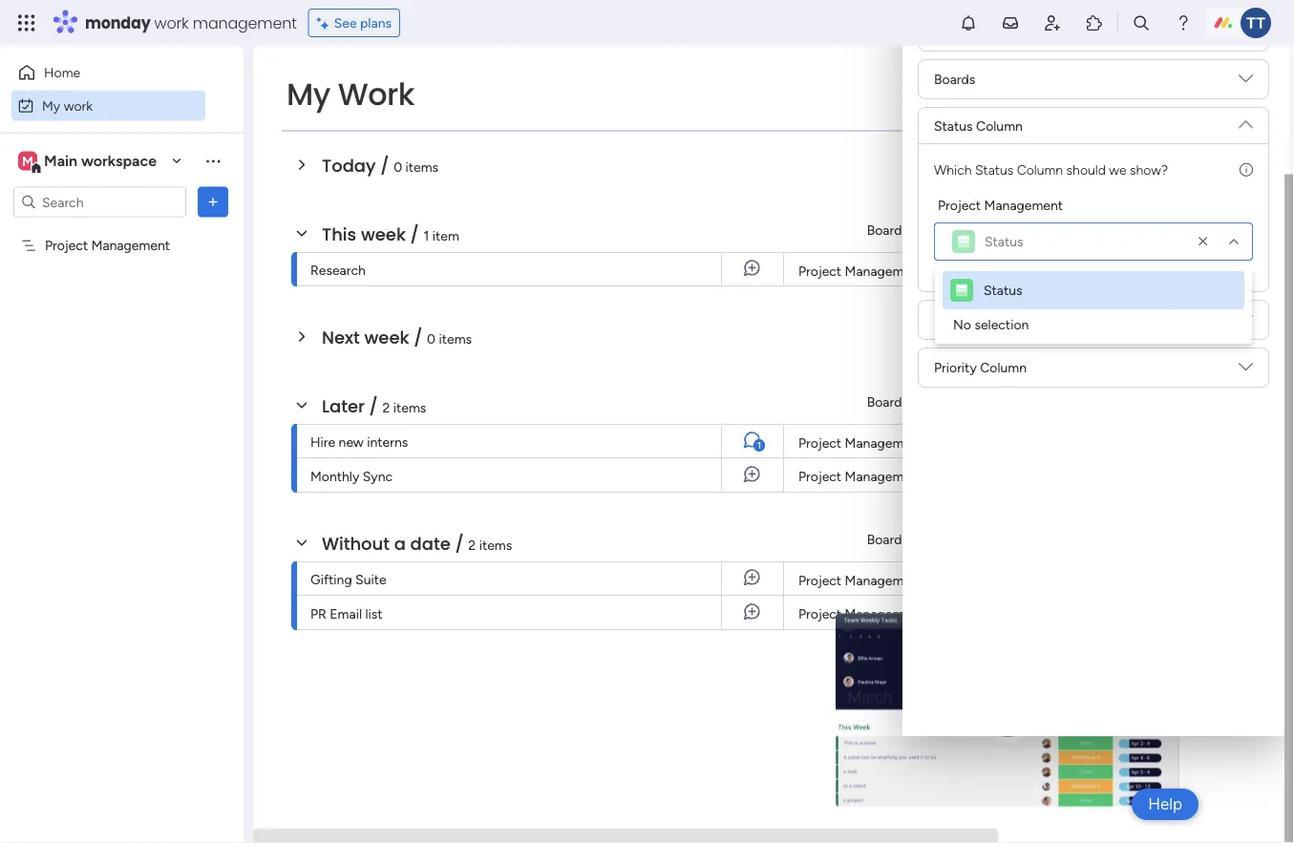 Task type: locate. For each thing, give the bounding box(es) containing it.
my left 'work'
[[287, 73, 330, 116]]

board
[[867, 222, 902, 238], [867, 394, 902, 410], [867, 532, 902, 548]]

0 vertical spatial work
[[154, 12, 189, 33]]

0
[[394, 159, 402, 175], [427, 330, 436, 347]]

suite
[[355, 571, 386, 587]]

management for fifth project management link from the top
[[845, 606, 924, 622]]

1 vertical spatial week
[[364, 325, 409, 350]]

my work
[[42, 97, 93, 114]]

status up which
[[934, 117, 973, 134]]

pr email list
[[310, 606, 383, 622]]

dapulse dropdown down arrow image for status column
[[1239, 110, 1253, 131]]

0 vertical spatial board
[[867, 222, 902, 238]]

1 project management link from the top
[[796, 253, 972, 288]]

1 horizontal spatial 0
[[427, 330, 436, 347]]

0 vertical spatial 2
[[383, 399, 390, 416]]

column
[[976, 117, 1023, 134], [1017, 161, 1063, 178], [966, 312, 1012, 328], [980, 360, 1027, 376]]

status
[[934, 117, 973, 134], [975, 161, 1014, 178], [985, 234, 1024, 250], [984, 282, 1023, 298]]

invite members image
[[1043, 13, 1062, 32]]

1 horizontal spatial work
[[154, 12, 189, 33]]

0 right today
[[394, 159, 402, 175]]

work down home
[[64, 97, 93, 114]]

show?
[[1130, 161, 1168, 178]]

v2 info image
[[1240, 160, 1253, 180]]

1 button
[[721, 424, 783, 458]]

4 project management link from the top
[[796, 563, 972, 597]]

/
[[418, 85, 427, 109], [380, 153, 389, 178], [410, 222, 419, 246], [414, 325, 423, 350], [369, 394, 378, 418], [455, 532, 464, 556]]

options image
[[203, 192, 223, 212]]

work inside button
[[64, 97, 93, 114]]

3 board from the top
[[867, 532, 902, 548]]

items
[[406, 159, 439, 175], [439, 330, 472, 347], [393, 399, 426, 416], [479, 537, 512, 553]]

boards
[[934, 71, 975, 87]]

workspace
[[81, 152, 157, 170]]

management
[[193, 12, 297, 33]]

help button
[[1132, 789, 1199, 820]]

status column
[[934, 117, 1023, 134]]

2 vertical spatial dapulse dropdown down arrow image
[[1239, 360, 1253, 382]]

interns
[[367, 434, 408, 450]]

1 board from the top
[[867, 222, 902, 238]]

/ right next
[[414, 325, 423, 350]]

0 horizontal spatial my
[[42, 97, 60, 114]]

this week / 1 item
[[322, 222, 459, 246]]

hire
[[310, 434, 335, 450]]

project
[[938, 197, 981, 213], [45, 237, 88, 254], [799, 263, 842, 279], [799, 435, 842, 451], [799, 469, 842, 485], [799, 573, 842, 589], [799, 606, 842, 622]]

email
[[330, 606, 362, 622]]

status inside the project management group
[[985, 234, 1024, 250]]

0 vertical spatial dapulse dropdown down arrow image
[[1239, 110, 1253, 131]]

1 vertical spatial people
[[1194, 222, 1234, 238]]

column right date
[[966, 312, 1012, 328]]

project management group
[[934, 195, 1253, 261]]

without a date / 2 items
[[322, 532, 512, 556]]

0 vertical spatial people
[[934, 23, 975, 40]]

people
[[934, 23, 975, 40], [1194, 222, 1234, 238]]

priority
[[934, 360, 977, 376]]

column down selection
[[980, 360, 1027, 376]]

work for my
[[64, 97, 93, 114]]

next
[[322, 325, 360, 350]]

status down project management heading
[[985, 234, 1024, 250]]

without
[[322, 532, 390, 556]]

0 horizontal spatial people
[[934, 23, 975, 40]]

1 vertical spatial 0
[[427, 330, 436, 347]]

project for fifth project management link from the top
[[799, 606, 842, 622]]

1 dapulse dropdown down arrow image from the top
[[1239, 110, 1253, 131]]

main workspace
[[44, 152, 157, 170]]

home button
[[11, 57, 205, 88]]

management
[[984, 197, 1063, 213], [91, 237, 170, 254], [845, 263, 924, 279], [845, 435, 924, 451], [845, 469, 924, 485], [845, 573, 924, 589], [845, 606, 924, 622]]

today
[[322, 153, 376, 178]]

0 vertical spatial 1
[[424, 227, 429, 244]]

which
[[934, 161, 972, 178]]

work right monday
[[154, 12, 189, 33]]

list
[[365, 606, 383, 622]]

week
[[361, 222, 406, 246], [364, 325, 409, 350]]

project inside project management heading
[[938, 197, 981, 213]]

project for second project management link from the bottom
[[799, 573, 842, 589]]

to
[[1022, 264, 1035, 279]]

main content
[[253, 0, 1294, 843]]

project management inside group
[[938, 197, 1063, 213]]

5 project management link from the top
[[796, 596, 972, 630]]

my
[[287, 73, 330, 116], [42, 97, 60, 114]]

1 vertical spatial 1
[[757, 440, 761, 451]]

management for the project management group
[[984, 197, 1063, 213]]

management for 2nd project management link from the top of the page
[[845, 435, 924, 451]]

my inside button
[[42, 97, 60, 114]]

option
[[0, 228, 244, 232]]

0 horizontal spatial 0
[[394, 159, 402, 175]]

0 inside next week / 0 items
[[427, 330, 436, 347]]

project management
[[938, 197, 1063, 213], [45, 237, 170, 254], [799, 263, 924, 279], [799, 435, 924, 451], [799, 469, 924, 485], [799, 573, 924, 589], [799, 606, 924, 622]]

do
[[1038, 264, 1054, 279]]

hire new interns
[[310, 434, 408, 450]]

1
[[424, 227, 429, 244], [757, 440, 761, 451]]

1 inside this week / 1 item
[[424, 227, 429, 244]]

main content containing past dates /
[[253, 0, 1294, 843]]

monthly
[[310, 468, 359, 484]]

1 horizontal spatial people
[[1194, 222, 1234, 238]]

0 vertical spatial week
[[361, 222, 406, 246]]

2 up interns
[[383, 399, 390, 416]]

2 board from the top
[[867, 394, 902, 410]]

2 inside without a date / 2 items
[[468, 537, 476, 553]]

column up which status column should we show?
[[976, 117, 1023, 134]]

which status column should we show?
[[934, 161, 1168, 178]]

dapulse dropdown down arrow image
[[1239, 110, 1253, 131], [1239, 312, 1253, 334], [1239, 360, 1253, 382]]

past dates /
[[322, 85, 431, 109]]

management inside project management list box
[[91, 237, 170, 254]]

status down to
[[984, 282, 1023, 298]]

0 horizontal spatial 1
[[424, 227, 429, 244]]

2 right date in the left bottom of the page
[[468, 537, 476, 553]]

3 dapulse dropdown down arrow image from the top
[[1239, 360, 1253, 382]]

1 horizontal spatial 1
[[757, 440, 761, 451]]

select product image
[[17, 13, 36, 32]]

project management link
[[796, 253, 972, 288], [796, 425, 972, 459], [796, 458, 972, 493], [796, 563, 972, 597], [796, 596, 972, 630]]

column for status column
[[976, 117, 1023, 134]]

my down home
[[42, 97, 60, 114]]

2 dapulse dropdown down arrow image from the top
[[1239, 312, 1253, 334]]

column for priority column
[[980, 360, 1027, 376]]

0 inside today / 0 items
[[394, 159, 402, 175]]

2 vertical spatial board
[[867, 532, 902, 548]]

1 vertical spatial 2
[[468, 537, 476, 553]]

0 horizontal spatial 2
[[383, 399, 390, 416]]

2 inside later / 2 items
[[383, 399, 390, 416]]

new
[[339, 434, 364, 450]]

3 project management link from the top
[[796, 458, 972, 493]]

date column
[[934, 312, 1012, 328]]

past
[[322, 85, 359, 109]]

date
[[934, 312, 962, 328]]

1 vertical spatial dapulse dropdown down arrow image
[[1239, 312, 1253, 334]]

terry turtle image
[[1241, 8, 1271, 38]]

0 right next
[[427, 330, 436, 347]]

later
[[322, 394, 365, 418]]

group
[[1052, 222, 1090, 238]]

week right next
[[364, 325, 409, 350]]

1 horizontal spatial my
[[287, 73, 330, 116]]

project management inside list box
[[45, 237, 170, 254]]

management inside project management heading
[[984, 197, 1063, 213]]

project for the project management group
[[938, 197, 981, 213]]

my work button
[[11, 90, 205, 121]]

column left should
[[1017, 161, 1063, 178]]

home
[[44, 64, 80, 81]]

1 horizontal spatial 2
[[468, 537, 476, 553]]

selection
[[975, 317, 1029, 333]]

work
[[154, 12, 189, 33], [64, 97, 93, 114]]

research
[[310, 262, 366, 278]]

1 vertical spatial work
[[64, 97, 93, 114]]

0 vertical spatial 0
[[394, 159, 402, 175]]

2
[[383, 399, 390, 416], [468, 537, 476, 553]]

this
[[322, 222, 356, 246]]

my for my work
[[42, 97, 60, 114]]

board for items
[[867, 394, 902, 410]]

main
[[44, 152, 77, 170]]

week right the "this"
[[361, 222, 406, 246]]

2 project management link from the top
[[796, 425, 972, 459]]

1 vertical spatial board
[[867, 394, 902, 410]]

0 horizontal spatial work
[[64, 97, 93, 114]]



Task type: vqa. For each thing, say whether or not it's contained in the screenshot.
the bottom work
yes



Task type: describe. For each thing, give the bounding box(es) containing it.
m
[[22, 153, 33, 169]]

/ left item on the top of page
[[410, 222, 419, 246]]

monday
[[85, 12, 151, 33]]

pr
[[310, 606, 327, 622]]

board for 1
[[867, 222, 902, 238]]

dates
[[364, 85, 413, 109]]

/ right date in the left bottom of the page
[[455, 532, 464, 556]]

no selection
[[953, 317, 1029, 333]]

gifting suite
[[310, 571, 386, 587]]

management for second project management link from the bottom
[[845, 573, 924, 589]]

week for next
[[364, 325, 409, 350]]

next week / 0 items
[[322, 325, 472, 350]]

items inside later / 2 items
[[393, 399, 426, 416]]

/ right dates at the left top of the page
[[418, 85, 427, 109]]

dapulse dropdown down arrow image for priority column
[[1239, 360, 1253, 382]]

status up project management heading
[[975, 161, 1014, 178]]

project management list box
[[0, 225, 244, 520]]

see plans
[[334, 15, 392, 31]]

project for 1st project management link from the top of the page
[[799, 263, 842, 279]]

a
[[394, 532, 406, 556]]

gifting
[[310, 571, 352, 587]]

column for date column
[[966, 312, 1012, 328]]

dapulse dropdown down arrow image for date column
[[1239, 312, 1253, 334]]

should
[[1067, 161, 1106, 178]]

Search in workspace field
[[40, 191, 160, 213]]

see plans button
[[308, 9, 400, 37]]

items inside today / 0 items
[[406, 159, 439, 175]]

no
[[953, 317, 971, 333]]

management for 3rd project management link from the top
[[845, 469, 924, 485]]

week for this
[[361, 222, 406, 246]]

we
[[1109, 161, 1127, 178]]

project inside project management list box
[[45, 237, 88, 254]]

management for 1st project management link from the top of the page
[[845, 263, 924, 279]]

workspace selection element
[[18, 149, 160, 174]]

workspace image
[[18, 150, 37, 171]]

priority column
[[934, 360, 1027, 376]]

see
[[334, 15, 357, 31]]

project for 3rd project management link from the top
[[799, 469, 842, 485]]

help image
[[1174, 13, 1193, 32]]

work
[[338, 73, 415, 116]]

inbox image
[[1001, 13, 1020, 32]]

my work
[[287, 73, 415, 116]]

workspace options image
[[203, 151, 223, 170]]

dapulse dropdown down arrow image
[[1239, 72, 1253, 93]]

items inside without a date / 2 items
[[479, 537, 512, 553]]

today / 0 items
[[322, 153, 439, 178]]

monday work management
[[85, 12, 297, 33]]

sync
[[363, 468, 393, 484]]

project for 2nd project management link from the top of the page
[[799, 435, 842, 451]]

1 inside button
[[757, 440, 761, 451]]

item
[[432, 227, 459, 244]]

my for my work
[[287, 73, 330, 116]]

/ right today
[[380, 153, 389, 178]]

to do
[[1022, 264, 1054, 279]]

apps image
[[1085, 13, 1104, 32]]

date
[[410, 532, 451, 556]]

search everything image
[[1132, 13, 1151, 32]]

notifications image
[[959, 13, 978, 32]]

later / 2 items
[[322, 394, 426, 418]]

plans
[[360, 15, 392, 31]]

/ right later
[[369, 394, 378, 418]]

work for monday
[[154, 12, 189, 33]]

monthly sync
[[310, 468, 393, 484]]

items inside next week / 0 items
[[439, 330, 472, 347]]

board for /
[[867, 532, 902, 548]]

help
[[1148, 795, 1183, 814]]

project management heading
[[938, 195, 1063, 215]]



